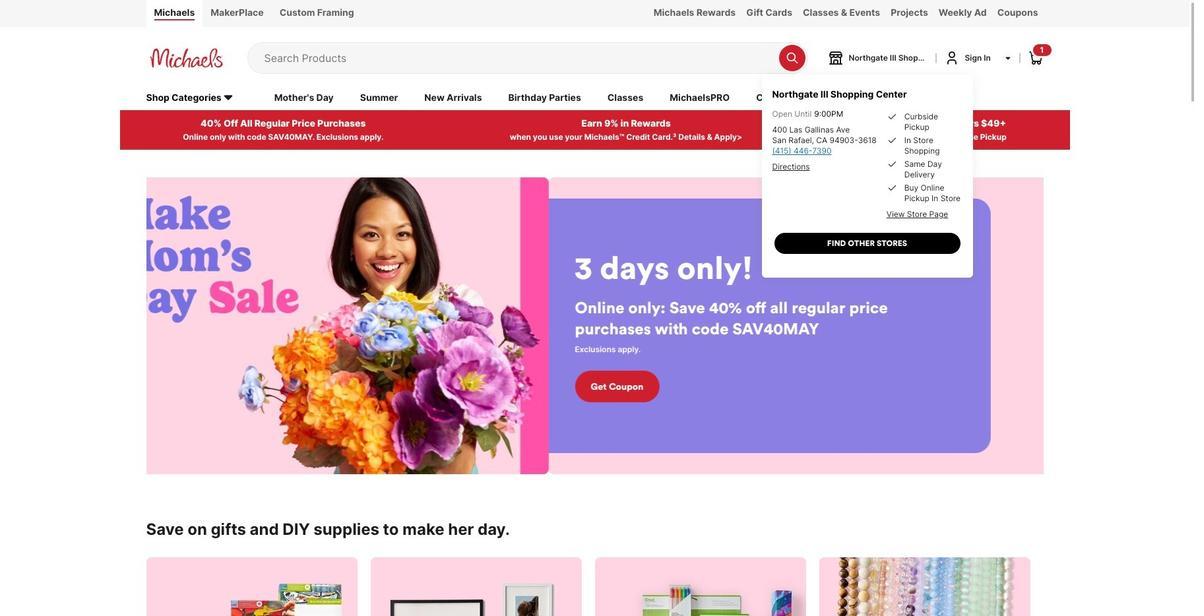 Task type: vqa. For each thing, say whether or not it's contained in the screenshot.
'vinyl, cutting mat, and weeding tools' 'image'
yes



Task type: locate. For each thing, give the bounding box(es) containing it.
three wood frames on pink background image
[[371, 557, 582, 616]]

brown, purple, blue and green rows of assorted beads image
[[819, 557, 1031, 616]]

search button image
[[786, 51, 799, 65]]

six white canvases in assorted sizes image
[[146, 557, 357, 616]]

vinyl, cutting mat, and weeding tools image
[[595, 557, 806, 616]]



Task type: describe. For each thing, give the bounding box(es) containing it.
woman holding bouquet of orange, purple and blue flowers with make mom's day sale logo on pink background image
[[0, 177, 458, 474]]

0% off all regular price purchases image
[[458, 177, 1197, 474]]

Search Input field
[[264, 43, 773, 73]]



